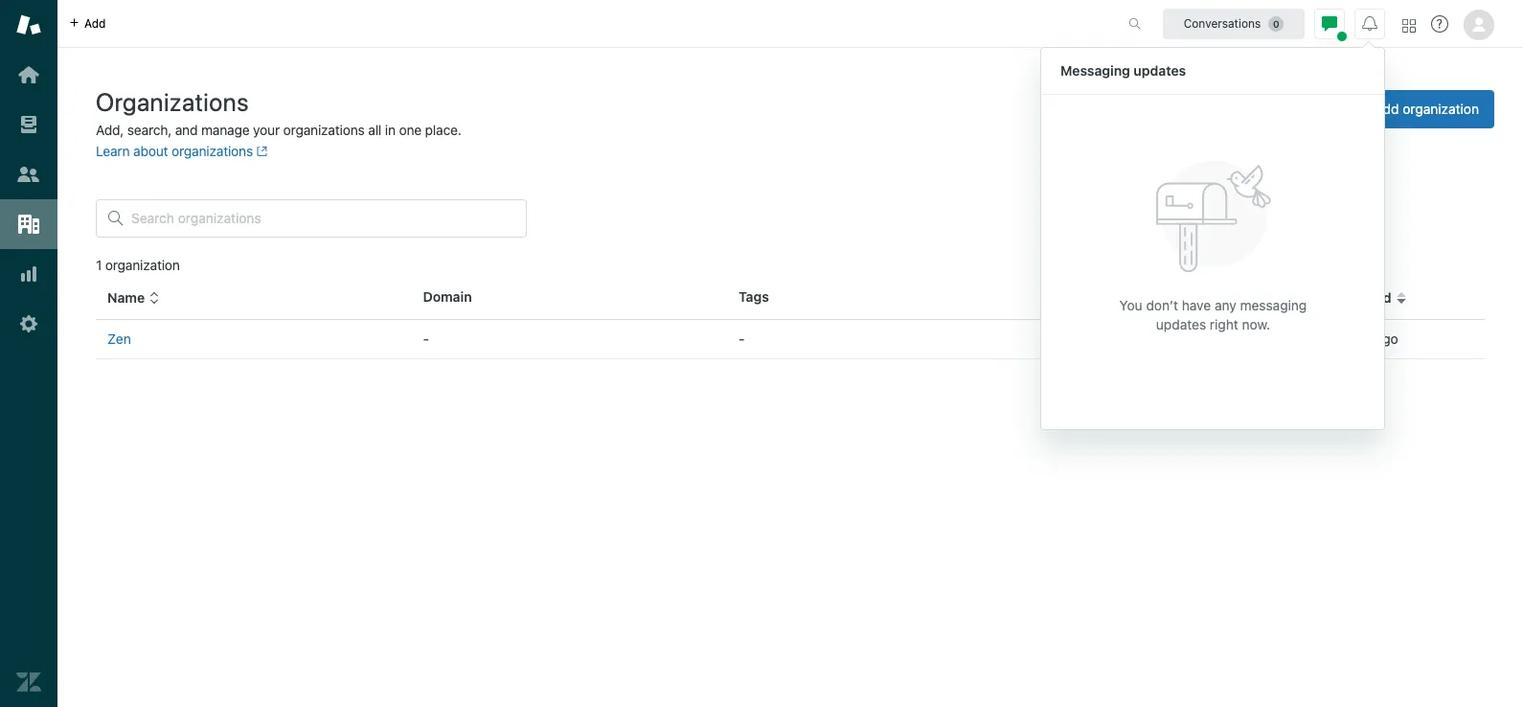 Task type: describe. For each thing, give the bounding box(es) containing it.
now.
[[1243, 316, 1271, 332]]

conversations button
[[1163, 8, 1305, 39]]

0 vertical spatial updates
[[1134, 62, 1187, 78]]

button displays agent's chat status as online. image
[[1323, 16, 1338, 31]]

admin image
[[16, 311, 41, 336]]

tags
[[739, 288, 769, 305]]

main element
[[0, 0, 58, 707]]

conversations
[[1184, 16, 1261, 30]]

messaging
[[1061, 62, 1131, 78]]

organizations add, search, and manage your organizations all in one place.
[[96, 87, 462, 138]]

messaging
[[1241, 297, 1307, 313]]

1 11 minutes ago from the left
[[1118, 331, 1210, 347]]

all
[[368, 122, 382, 138]]

1 ago from the left
[[1186, 331, 1210, 347]]

add button
[[58, 0, 117, 47]]

2 11 minutes ago from the left
[[1307, 331, 1399, 347]]

zen
[[107, 331, 131, 347]]

about
[[133, 143, 168, 159]]

manage
[[201, 122, 250, 138]]

1
[[96, 257, 102, 273]]

menu containing messaging updates
[[1041, 46, 1386, 433]]

1 - from the left
[[423, 331, 429, 347]]

domain
[[423, 288, 472, 305]]

learn
[[96, 143, 130, 159]]

2 11 from the left
[[1307, 331, 1320, 347]]

you don't have any messaging updates right now.
[[1120, 297, 1307, 332]]

you
[[1120, 297, 1143, 313]]

updated
[[1338, 290, 1392, 306]]

notifications image
[[1363, 16, 1378, 31]]

any
[[1215, 297, 1237, 313]]

views image
[[16, 112, 41, 137]]

zendesk image
[[16, 670, 41, 695]]



Task type: vqa. For each thing, say whether or not it's contained in the screenshot.
1 organization
yes



Task type: locate. For each thing, give the bounding box(es) containing it.
organization
[[1403, 101, 1480, 117], [105, 257, 180, 273]]

0 horizontal spatial -
[[423, 331, 429, 347]]

have
[[1182, 297, 1212, 313]]

0 horizontal spatial organizations
[[172, 143, 253, 159]]

Search organizations field
[[131, 210, 515, 227]]

2 - from the left
[[739, 331, 745, 347]]

0 horizontal spatial ago
[[1186, 331, 1210, 347]]

organization inside add organization button
[[1403, 101, 1480, 117]]

place.
[[425, 122, 462, 138]]

learn about organizations link
[[96, 143, 268, 159]]

11 minutes ago down the don't
[[1118, 331, 1210, 347]]

name button
[[107, 290, 160, 307]]

0 horizontal spatial organization
[[105, 257, 180, 273]]

- down tags
[[739, 331, 745, 347]]

reporting image
[[16, 262, 41, 287]]

1 horizontal spatial organization
[[1403, 101, 1480, 117]]

updates inside 'you don't have any messaging updates right now.'
[[1157, 316, 1207, 332]]

last updated button
[[1307, 290, 1407, 307]]

organizations
[[283, 122, 365, 138], [172, 143, 253, 159]]

1 horizontal spatial ago
[[1376, 331, 1399, 347]]

1 horizontal spatial organizations
[[283, 122, 365, 138]]

1 vertical spatial updates
[[1157, 316, 1207, 332]]

organizations
[[96, 87, 249, 116]]

- down domain
[[423, 331, 429, 347]]

updates right messaging
[[1134, 62, 1187, 78]]

and
[[175, 122, 198, 138]]

1 vertical spatial organization
[[105, 257, 180, 273]]

last
[[1307, 290, 1335, 306]]

11 down you
[[1118, 331, 1130, 347]]

customers image
[[16, 162, 41, 187]]

0 horizontal spatial 11 minutes ago
[[1118, 331, 1210, 347]]

add organization
[[1375, 101, 1480, 117]]

add
[[1375, 101, 1400, 117]]

zendesk support image
[[16, 12, 41, 37]]

11
[[1118, 331, 1130, 347], [1307, 331, 1320, 347]]

get help image
[[1432, 15, 1449, 33]]

organizations image
[[16, 212, 41, 237]]

menu
[[1041, 46, 1386, 433]]

organization for add organization
[[1403, 101, 1480, 117]]

don't
[[1147, 297, 1179, 313]]

organization for 1 organization
[[105, 257, 180, 273]]

0 horizontal spatial 11
[[1118, 331, 1130, 347]]

name
[[107, 290, 145, 306]]

last updated
[[1307, 290, 1392, 306]]

1 organization
[[96, 257, 180, 273]]

search,
[[127, 122, 172, 138]]

learn about organizations
[[96, 143, 253, 159]]

0 horizontal spatial minutes
[[1134, 331, 1183, 347]]

11 minutes ago down last updated button
[[1307, 331, 1399, 347]]

organization up name button
[[105, 257, 180, 273]]

11 minutes ago
[[1118, 331, 1210, 347], [1307, 331, 1399, 347]]

11 down "last" in the right of the page
[[1307, 331, 1320, 347]]

0 vertical spatial organizations
[[283, 122, 365, 138]]

organizations left all at top left
[[283, 122, 365, 138]]

-
[[423, 331, 429, 347], [739, 331, 745, 347]]

organization right add
[[1403, 101, 1480, 117]]

1 horizontal spatial -
[[739, 331, 745, 347]]

1 horizontal spatial 11
[[1307, 331, 1320, 347]]

ago down "updated"
[[1376, 331, 1399, 347]]

in
[[385, 122, 396, 138]]

add
[[84, 16, 106, 30]]

1 horizontal spatial minutes
[[1323, 331, 1372, 347]]

(opens in a new tab) image
[[253, 146, 268, 157]]

1 horizontal spatial 11 minutes ago
[[1307, 331, 1399, 347]]

ago
[[1186, 331, 1210, 347], [1376, 331, 1399, 347]]

organizations inside organizations add, search, and manage your organizations all in one place.
[[283, 122, 365, 138]]

updates down have
[[1157, 316, 1207, 332]]

2 minutes from the left
[[1323, 331, 1372, 347]]

your
[[253, 122, 280, 138]]

updates
[[1134, 62, 1187, 78], [1157, 316, 1207, 332]]

1 minutes from the left
[[1134, 331, 1183, 347]]

messaging updates
[[1061, 62, 1187, 78]]

add,
[[96, 122, 124, 138]]

2 ago from the left
[[1376, 331, 1399, 347]]

zendesk products image
[[1403, 19, 1416, 32]]

1 11 from the left
[[1118, 331, 1130, 347]]

0 vertical spatial organization
[[1403, 101, 1480, 117]]

minutes down last updated
[[1323, 331, 1372, 347]]

one
[[399, 122, 422, 138]]

right
[[1210, 316, 1239, 332]]

ago left right at right
[[1186, 331, 1210, 347]]

zen link
[[107, 331, 131, 347]]

1 vertical spatial organizations
[[172, 143, 253, 159]]

organizations down "manage"
[[172, 143, 253, 159]]

minutes
[[1134, 331, 1183, 347], [1323, 331, 1372, 347]]

add organization button
[[1360, 90, 1495, 128]]

get started image
[[16, 62, 41, 87]]

minutes down the don't
[[1134, 331, 1183, 347]]



